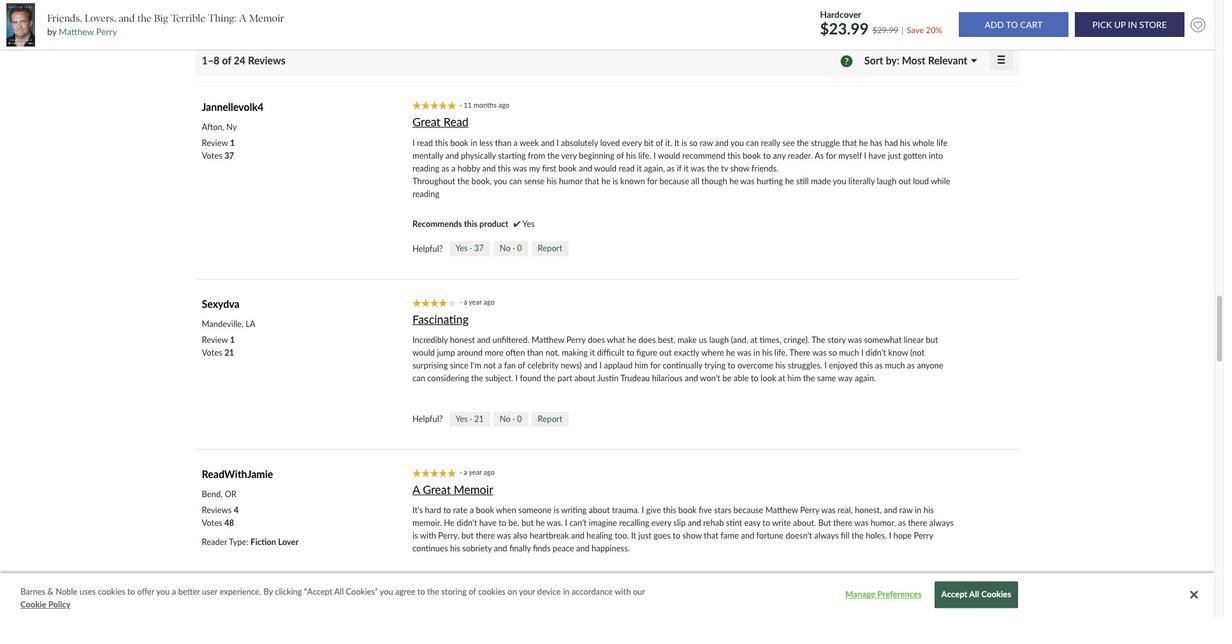 Task type: describe. For each thing, give the bounding box(es) containing it.
cookie policy link
[[20, 598, 71, 611]]

you left agree
[[380, 587, 393, 597]]

2 horizontal spatial it
[[684, 163, 689, 173]]

0 vertical spatial at
[[751, 335, 758, 345]]

to down overcome
[[751, 373, 759, 383]]

but
[[818, 518, 831, 528]]

this inside it's hard to rate a book when someone is writing about trauma. i give this book five stars because matthew perry was real, honest, and raw in his memoir. he didn't have to be, but he was. i can't imagine recalling every slip and rehab stint easy to write about. but there was humor, as there always is with perry, but there was also heartbreak and healing too. it just goes to show that fame and fortune doesn't always fill the holes. i hope perry continues his sobriety and finally finds peace and happiness.
[[663, 505, 676, 516]]

of down "loved"
[[617, 150, 624, 161]]

1 vertical spatial can
[[509, 176, 522, 186]]

ago for fascinating
[[484, 298, 495, 306]]

jump
[[437, 348, 455, 358]]

and down beginning
[[579, 163, 592, 173]]

i up same
[[825, 360, 827, 371]]

1 horizontal spatial there
[[833, 518, 853, 528]]

i right was.
[[565, 518, 567, 528]]

to inside the i read this book in less than a week and i absolutely loved every bit of it. it is so raw and you can really see the struggle that he has had his whole life mentally and physically starting from the very beginning of his life. i would recommend this book to any reader. as for myself i have just gotten into reading as a hobby and this was my first book and would read it again, as if it was the tv show friends. throughout the book, you can sense his humor that he is known for because all though he was hurting he still made you literally laugh out loud while reading
[[763, 150, 771, 161]]

reader type: fiction lover
[[202, 537, 299, 547]]

recommends this product ✔ yes for great read
[[413, 219, 535, 229]]

a inside friends, lovers, and the big terrible thing: a memoir by matthew perry
[[239, 12, 247, 24]]

i left absolutely
[[557, 138, 559, 148]]

read for i read this book in less than a week and i absolutely loved every bit of it. it is so raw and you can really see the struggle that he has had his whole life mentally and physically starting from the very beginning of his life. i would recommend this book to any reader. as for myself i have just gotten into reading as a hobby and this was my first book and would read it again, as if it was the tv show friends. throughout the book, you can sense his humor that he is known for because all though he was hurting he still made you literally laugh out loud while reading
[[417, 138, 433, 148]]

of left 24
[[222, 54, 231, 66]]

perry right hope
[[914, 531, 933, 541]]

? button
[[841, 53, 853, 69]]

is up was.
[[554, 505, 559, 516]]

this up storing
[[464, 574, 478, 584]]

it inside the i read this book in less than a week and i absolutely loved every bit of it. it is so raw and you can really see the struggle that he has had his whole life mentally and physically starting from the very beginning of his life. i would recommend this book to any reader. as for myself i have just gotten into reading as a hobby and this was my first book and would read it again, as if it was the tv show friends. throughout the book, you can sense his humor that he is known for because all though he was hurting he still made you literally laugh out loud while reading
[[674, 138, 680, 148]]

this up mentally
[[435, 138, 448, 148]]

the down hobby
[[458, 176, 470, 186]]

was up the all
[[691, 163, 705, 173]]

in inside it's hard to rate a book when someone is writing about trauma. i give this book five stars because matthew perry was real, honest, and raw in his memoir. he didn't have to be, but he was. i can't imagine recalling every slip and rehab stint easy to write about. but there was humor, as there always is with perry, but there was also heartbreak and healing too. it just goes to show that fame and fortune doesn't always fill the holes. i hope perry continues his sobriety and finally finds peace and happiness.
[[915, 505, 922, 516]]

reader.
[[788, 150, 813, 161]]

as inside it's hard to rate a book when someone is writing about trauma. i give this book five stars because matthew perry was real, honest, and raw in his memoir. he didn't have to be, but he was. i can't imagine recalling every slip and rehab stint easy to write about. but there was humor, as there always is with perry, but there was also heartbreak and healing too. it just goes to show that fame and fortune doesn't always fill the holes. i hope perry continues his sobriety and finally finds peace and happiness.
[[898, 518, 906, 528]]

1 does from the left
[[588, 335, 605, 345]]

to up he at the bottom left of the page
[[443, 505, 451, 516]]

a left hobby
[[451, 163, 456, 173]]

us
[[699, 335, 707, 345]]

reviews inside bend, or reviews 4 votes 48
[[202, 505, 232, 516]]

just inside the i read this book in less than a week and i absolutely loved every bit of it. it is so raw and you can really see the struggle that he has had his whole life mentally and physically starting from the very beginning of his life. i would recommend this book to any reader. as for myself i have just gotten into reading as a hobby and this was my first book and would read it again, as if it was the tv show friends. throughout the book, you can sense his humor that he is known for because all though he was hurting he still made you literally laugh out loud while reading
[[888, 150, 901, 161]]

0 horizontal spatial always
[[814, 531, 839, 541]]

1 horizontal spatial at
[[779, 373, 786, 383]]

friends, lovers, and the big terrible thing: a memoir image
[[6, 3, 35, 47]]

was down friends.
[[741, 176, 755, 186]]

the down celebrity
[[544, 373, 556, 383]]

his up known
[[626, 150, 636, 161]]

hobby
[[458, 163, 480, 173]]

the down i'm
[[471, 373, 483, 383]]

with inside barnes & noble uses cookies to offer you a better user experience. by clicking "accept all cookies" you agree to the storing of cookies on your device in accordance with our cookie policy
[[615, 587, 631, 597]]

his right had
[[900, 138, 911, 148]]

honest
[[450, 335, 475, 345]]

starting
[[498, 150, 526, 161]]

content helpfulness group for fascinating
[[413, 412, 569, 427]]

helpful? for great read
[[413, 244, 443, 254]]

he left still
[[785, 176, 794, 186]]

or
[[225, 489, 237, 500]]

1 horizontal spatial but
[[522, 518, 534, 528]]

save 20%
[[907, 25, 942, 35]]

uses
[[80, 587, 96, 597]]

write
[[772, 518, 791, 528]]

it inside 'incredibly honest and unfiltered. matthew perry does what he does best, make us laugh (and, at times, cringe). the story was somewhat linear but would jump around more often than not, making it difficult to figure out exactly where he was in his life. there was so much i didn't know (not surprising since i'm not a fan of celebrity news) and i applaud him for continually trying to overcome his struggles. i enjoyed this as much as anyone can considering the subject. i found the part about justin trudeau hilarious and won't be able to look at him the same way again.'
[[590, 348, 595, 358]]

37 inside afton, ny review 1 votes 37
[[224, 150, 234, 161]]

sobriety
[[462, 544, 492, 554]]

made
[[811, 176, 831, 186]]

1–8 of 24 reviews
[[202, 54, 291, 66]]

make
[[678, 335, 697, 345]]

raw inside it's hard to rate a book when someone is writing about trauma. i give this book five stars because matthew perry was real, honest, and raw in his memoir. he didn't have to be, but he was. i can't imagine recalling every slip and rehab stint easy to write about. but there was humor, as there always is with perry, but there was also heartbreak and healing too. it just goes to show that fame and fortune doesn't always fill the holes. i hope perry continues his sobriety and finally finds peace and happiness.
[[900, 505, 913, 516]]

and down easy
[[741, 531, 755, 541]]

policy
[[48, 599, 71, 609]]

life. inside the i read this book in less than a week and i absolutely loved every bit of it. it is so raw and you can really see the struggle that he has had his whole life mentally and physically starting from the very beginning of his life. i would recommend this book to any reader. as for myself i have just gotten into reading as a hobby and this was my first book and would read it again, as if it was the tv show friends. throughout the book, you can sense his humor that he is known for because all though he was hurting he still made you literally laugh out loud while reading
[[639, 150, 652, 161]]

review for fascinating
[[202, 335, 228, 345]]

1 horizontal spatial always
[[929, 518, 954, 528]]

&
[[48, 587, 53, 597]]

to down slip
[[673, 531, 681, 541]]

ago for a great memoir
[[484, 468, 495, 477]]

2 does from the left
[[639, 335, 656, 345]]

the inside it's hard to rate a book when someone is writing about trauma. i give this book five stars because matthew perry was real, honest, and raw in his memoir. he didn't have to be, but he was. i can't imagine recalling every slip and rehab stint easy to write about. but there was humor, as there always is with perry, but there was also heartbreak and healing too. it just goes to show that fame and fortune doesn't always fill the holes. i hope perry continues his sobriety and finally finds peace and happiness.
[[852, 531, 864, 541]]

trying
[[705, 360, 726, 371]]

0 vertical spatial that
[[842, 138, 857, 148]]

best,
[[658, 335, 676, 345]]

matthew inside it's hard to rate a book when someone is writing about trauma. i give this book five stars because matthew perry was real, honest, and raw in his memoir. he didn't have to be, but he was. i can't imagine recalling every slip and rehab stint easy to write about. but there was humor, as there always is with perry, but there was also heartbreak and healing too. it just goes to show that fame and fortune doesn't always fill the holes. i hope perry continues his sobriety and finally finds peace and happiness.
[[766, 505, 798, 516]]

hard
[[425, 505, 441, 516]]

this inside 'incredibly honest and unfiltered. matthew perry does what he does best, make us laugh (and, at times, cringe). the story was somewhat linear but would jump around more often than not, making it difficult to figure out exactly where he was in his life. there was so much i didn't know (not surprising since i'm not a fan of celebrity news) and i applaud him for continually trying to overcome his struggles. i enjoyed this as much as anyone can considering the subject. i found the part about justin trudeau hilarious and won't be able to look at him the same way again.'
[[860, 360, 873, 371]]

1 for great read
[[230, 138, 235, 148]]

"accept
[[304, 587, 332, 597]]

0 horizontal spatial him
[[635, 360, 648, 371]]

i read this book in less than a week and i absolutely loved every bit of it. it is so raw and you can really see the struggle that he has had his whole life mentally and physically starting from the very beginning of his life. i would recommend this book to any reader. as for myself i have just gotten into reading as a hobby and this was my first book and would read it again, as if it was the tv show friends. throughout the book, you can sense his humor that he is known for because all though he was hurting he still made you literally laugh out loud while reading
[[413, 138, 951, 199]]

he left "has"
[[859, 138, 868, 148]]

book up friends.
[[743, 150, 761, 161]]

part
[[558, 373, 572, 383]]

his right "honest,"
[[924, 505, 934, 516]]

less
[[480, 138, 493, 148]]

justin
[[597, 373, 619, 383]]

this down starting
[[498, 163, 511, 173]]

1 horizontal spatial much
[[885, 360, 905, 371]]

✔ for great read
[[514, 219, 521, 229]]

the down "struggles."
[[803, 373, 815, 383]]

read for great read
[[444, 115, 469, 129]]

to left offer
[[127, 587, 135, 597]]

hardcover
[[820, 9, 862, 19]]

would inside 'incredibly honest and unfiltered. matthew perry does what he does best, make us laugh (and, at times, cringe). the story was somewhat linear but would jump around more often than not, making it difficult to figure out exactly where he was in his life. there was so much i didn't know (not surprising since i'm not a fan of celebrity news) and i applaud him for continually trying to overcome his struggles. i enjoyed this as much as anyone can considering the subject. i found the part about justin trudeau hilarious and won't be able to look at him the same way again.'
[[413, 348, 435, 358]]

as down (not
[[907, 360, 915, 371]]

i left found
[[516, 373, 518, 383]]

be
[[723, 373, 732, 383]]

overcome
[[738, 360, 773, 371]]

✔ for a great memoir
[[514, 574, 521, 584]]

laugh inside 'incredibly honest and unfiltered. matthew perry does what he does best, make us laugh (and, at times, cringe). the story was somewhat linear but would jump around more often than not, making it difficult to figure out exactly where he was in his life. there was so much i didn't know (not surprising since i'm not a fan of celebrity news) and i applaud him for continually trying to overcome his struggles. i enjoyed this as much as anyone can considering the subject. i found the part about justin trudeau hilarious and won't be able to look at him the same way again.'
[[709, 335, 729, 345]]

it's hard to rate a book when someone is writing about trauma. i give this book five stars because matthew perry was real, honest, and raw in his memoir. he didn't have to be, but he was. i can't imagine recalling every slip and rehab stint easy to write about. but there was humor, as there always is with perry, but there was also heartbreak and healing too. it just goes to show that fame and fortune doesn't always fill the holes. i hope perry continues his sobriety and finally finds peace and happiness.
[[413, 505, 954, 554]]

1 vertical spatial that
[[585, 176, 600, 186]]

37 inside content helpfulness group
[[474, 243, 484, 253]]

doesn't
[[786, 531, 812, 541]]

he right what
[[628, 335, 637, 345]]

this up yes · 37
[[464, 219, 478, 229]]

is left known
[[613, 176, 618, 186]]

0 horizontal spatial but
[[461, 531, 474, 541]]

and down can't
[[571, 531, 585, 541]]

was down '(and,'
[[737, 348, 751, 358]]

hilarious
[[652, 373, 683, 383]]

times,
[[760, 335, 782, 345]]

perry,
[[438, 531, 459, 541]]

he down '(and,'
[[726, 348, 735, 358]]

struggle
[[811, 138, 840, 148]]

1 horizontal spatial memoir
[[454, 483, 493, 497]]

better
[[178, 587, 200, 597]]

the left the tv
[[707, 163, 719, 173]]

slip
[[674, 518, 686, 528]]

0 for fascinating
[[517, 414, 522, 424]]

he
[[444, 518, 455, 528]]

perry inside 'incredibly honest and unfiltered. matthew perry does what he does best, make us laugh (and, at times, cringe). the story was somewhat linear but would jump around more often than not, making it difficult to figure out exactly where he was in his life. there was so much i didn't know (not surprising since i'm not a fan of celebrity news) and i applaud him for continually trying to overcome his struggles. i enjoyed this as much as anyone can considering the subject. i found the part about justin trudeau hilarious and won't be able to look at him the same way again.'
[[567, 335, 586, 345]]

accordance
[[572, 587, 613, 597]]

afton,
[[202, 122, 224, 132]]

you right made
[[833, 176, 847, 186]]

was down be,
[[497, 531, 511, 541]]

and right news)
[[584, 360, 597, 371]]

as left the if
[[667, 163, 675, 173]]

finally
[[509, 544, 531, 554]]

i right myself
[[864, 150, 867, 161]]

no · 0 for fascinating
[[500, 414, 522, 424]]

21 inside content helpfulness group
[[474, 414, 484, 424]]

on
[[508, 587, 517, 597]]

mandeville, la review 1 votes 21
[[202, 319, 255, 358]]

he inside it's hard to rate a book when someone is writing about trauma. i give this book five stars because matthew perry was real, honest, and raw in his memoir. he didn't have to be, but he was. i can't imagine recalling every slip and rehab stint easy to write about. but there was humor, as there always is with perry, but there was also heartbreak and healing too. it just goes to show that fame and fortune doesn't always fill the holes. i hope perry continues his sobriety and finally finds peace and happiness.
[[536, 518, 545, 528]]

has
[[870, 138, 883, 148]]

2 list from the top
[[202, 334, 235, 359]]

0 vertical spatial great
[[413, 115, 441, 129]]

memoir inside friends, lovers, and the big terrible thing: a memoir by matthew perry
[[249, 12, 284, 24]]

was.
[[547, 518, 563, 528]]

someone
[[518, 505, 552, 516]]

his down times,
[[762, 348, 773, 358]]

peace
[[553, 544, 574, 554]]

of left "it."
[[656, 138, 663, 148]]

and left finally
[[494, 544, 507, 554]]

was up but
[[822, 505, 836, 516]]

i up again. at bottom right
[[861, 348, 864, 358]]

book up slip
[[679, 505, 697, 516]]

all
[[691, 176, 700, 186]]

i up mentally
[[413, 138, 415, 148]]

21 inside mandeville, la review 1 votes 21
[[224, 348, 234, 358]]

and up hobby
[[446, 150, 459, 161]]

yes · 21
[[456, 414, 484, 424]]

that inside it's hard to rate a book when someone is writing about trauma. i give this book five stars because matthew perry was real, honest, and raw in his memoir. he didn't have to be, but he was. i can't imagine recalling every slip and rehab stint easy to write about. but there was humor, as there always is with perry, but there was also heartbreak and healing too. it just goes to show that fame and fortune doesn't always fill the holes. i hope perry continues his sobriety and finally finds peace and happiness.
[[704, 531, 719, 541]]

sort
[[865, 54, 884, 66]]

cringe).
[[784, 335, 810, 345]]

every inside it's hard to rate a book when someone is writing about trauma. i give this book five stars because matthew perry was real, honest, and raw in his memoir. he didn't have to be, but he was. i can't imagine recalling every slip and rehab stint easy to write about. but there was humor, as there always is with perry, but there was also heartbreak and healing too. it just goes to show that fame and fortune doesn't always fill the holes. i hope perry continues his sobriety and finally finds peace and happiness.
[[652, 518, 672, 528]]

in inside 'incredibly honest and unfiltered. matthew perry does what he does best, make us laugh (and, at times, cringe). the story was somewhat linear but would jump around more often than not, making it difficult to figure out exactly where he was in his life. there was so much i didn't know (not surprising since i'm not a fan of celebrity news) and i applaud him for continually trying to overcome his struggles. i enjoyed this as much as anyone can considering the subject. i found the part about justin trudeau hilarious and won't be able to look at him the same way again.'
[[754, 348, 760, 358]]

also
[[513, 531, 528, 541]]

and up humor,
[[884, 505, 897, 516]]

about inside 'incredibly honest and unfiltered. matthew perry does what he does best, make us laugh (and, at times, cringe). the story was somewhat linear but would jump around more often than not, making it difficult to figure out exactly where he was in his life. there was so much i didn't know (not surprising since i'm not a fan of celebrity news) and i applaud him for continually trying to overcome his struggles. i enjoyed this as much as anyone can considering the subject. i found the part about justin trudeau hilarious and won't be able to look at him the same way again.'
[[575, 373, 596, 383]]

book down very
[[559, 163, 577, 173]]

report for great read
[[538, 243, 563, 253]]

with inside it's hard to rate a book when someone is writing about trauma. i give this book five stars because matthew perry was real, honest, and raw in his memoir. he didn't have to be, but he was. i can't imagine recalling every slip and rehab stint easy to write about. but there was humor, as there always is with perry, but there was also heartbreak and healing too. it just goes to show that fame and fortune doesn't always fill the holes. i hope perry continues his sobriety and finally finds peace and happiness.
[[420, 531, 436, 541]]

i left give
[[642, 505, 644, 516]]

(not
[[910, 348, 925, 358]]

this up the tv
[[728, 150, 741, 161]]

to left figure
[[627, 348, 634, 358]]

too.
[[615, 531, 629, 541]]

the inside barnes & noble uses cookies to offer you a better user experience. by clicking "accept all cookies" you agree to the storing of cookies on your device in accordance with our cookie policy
[[427, 587, 439, 597]]

and right slip
[[688, 518, 701, 528]]

as
[[815, 150, 824, 161]]

0 vertical spatial 1
[[205, 3, 211, 13]]

mandeville,
[[202, 319, 244, 329]]

i up the "justin" in the bottom of the page
[[600, 360, 602, 371]]

as up throughout
[[442, 163, 449, 173]]

type:
[[229, 537, 249, 547]]

perry up about.
[[800, 505, 820, 516]]

?
[[841, 55, 853, 67]]

(and,
[[731, 335, 748, 345]]

sort by: most relevant ▼
[[865, 54, 977, 67]]

and up the recommend
[[715, 138, 729, 148]]

loud
[[913, 176, 929, 186]]

the up reader. at right top
[[797, 138, 809, 148]]

he right though
[[730, 176, 739, 186]]

if
[[677, 163, 682, 173]]

know
[[889, 348, 908, 358]]

11
[[464, 101, 472, 109]]

whole
[[912, 138, 935, 148]]

happiness.
[[592, 544, 630, 554]]

and down continually
[[685, 373, 698, 383]]

and up more
[[477, 335, 490, 345]]

is down memoir.
[[413, 531, 418, 541]]

all inside barnes & noble uses cookies to offer you a better user experience. by clicking "accept all cookies" you agree to the storing of cookies on your device in accordance with our cookie policy
[[334, 587, 344, 597]]

lover
[[278, 537, 299, 547]]

he left known
[[602, 176, 611, 186]]

manage preferences
[[846, 590, 922, 600]]

book left when
[[476, 505, 494, 516]]

1 vertical spatial him
[[788, 373, 801, 383]]

and up from
[[541, 138, 555, 148]]

is right "it."
[[682, 138, 687, 148]]

didn't inside 'incredibly honest and unfiltered. matthew perry does what he does best, make us laugh (and, at times, cringe). the story was somewhat linear but would jump around more often than not, making it difficult to figure out exactly where he was in his life. there was so much i didn't know (not surprising since i'm not a fan of celebrity news) and i applaud him for continually trying to overcome his struggles. i enjoyed this as much as anyone can considering the subject. i found the part about justin trudeau hilarious and won't be able to look at him the same way again.'
[[866, 348, 886, 358]]

clicking
[[275, 587, 302, 597]]

the up the first
[[547, 150, 559, 161]]

a up fascinating
[[464, 298, 467, 306]]

just inside it's hard to rate a book when someone is writing about trauma. i give this book five stars because matthew perry was real, honest, and raw in his memoir. he didn't have to be, but he was. i can't imagine recalling every slip and rehab stint easy to write about. but there was humor, as there always is with perry, but there was also heartbreak and healing too. it just goes to show that fame and fortune doesn't always fill the holes. i hope perry continues his sobriety and finally finds peace and happiness.
[[639, 531, 652, 541]]

0 vertical spatial for
[[826, 150, 836, 161]]

bend, or reviews 4 votes 48
[[202, 489, 239, 528]]

0 vertical spatial can
[[746, 138, 759, 148]]

honest,
[[855, 505, 882, 516]]

show inside it's hard to rate a book when someone is writing about trauma. i give this book five stars because matthew perry was real, honest, and raw in his memoir. he didn't have to be, but he was. i can't imagine recalling every slip and rehab stint easy to write about. but there was humor, as there always is with perry, but there was also heartbreak and healing too. it just goes to show that fame and fortune doesn't always fill the holes. i hope perry continues his sobriety and finally finds peace and happiness.
[[683, 531, 702, 541]]

0 vertical spatial would
[[658, 150, 680, 161]]

had
[[885, 138, 898, 148]]

to right agree
[[418, 587, 425, 597]]

user
[[202, 587, 218, 597]]

it inside it's hard to rate a book when someone is writing about trauma. i give this book five stars because matthew perry was real, honest, and raw in his memoir. he didn't have to be, but he was. i can't imagine recalling every slip and rehab stint easy to write about. but there was humor, as there always is with perry, but there was also heartbreak and healing too. it just goes to show that fame and fortune doesn't always fill the holes. i hope perry continues his sobriety and finally finds peace and happiness.
[[631, 531, 636, 541]]

life. inside 'incredibly honest and unfiltered. matthew perry does what he does best, make us laugh (and, at times, cringe). the story was somewhat linear but would jump around more often than not, making it difficult to figure out exactly where he was in his life. there was so much i didn't know (not surprising since i'm not a fan of celebrity news) and i applaud him for continually trying to overcome his struggles. i enjoyed this as much as anyone can considering the subject. i found the part about justin trudeau hilarious and won't be able to look at him the same way again.'
[[775, 348, 788, 358]]

no · 0 for great read
[[500, 243, 522, 253]]

fame
[[721, 531, 739, 541]]

matthew inside 'incredibly honest and unfiltered. matthew perry does what he does best, make us laugh (and, at times, cringe). the story was somewhat linear but would jump around more often than not, making it difficult to figure out exactly where he was in his life. there was so much i didn't know (not surprising since i'm not a fan of celebrity news) and i applaud him for continually trying to overcome his struggles. i enjoyed this as much as anyone can considering the subject. i found the part about justin trudeau hilarious and won't be able to look at him the same way again.'
[[532, 335, 564, 345]]

1 horizontal spatial a
[[413, 483, 420, 497]]

1 horizontal spatial reviews
[[248, 54, 286, 66]]

i'm
[[471, 360, 482, 371]]

fascinating
[[413, 312, 469, 326]]

1 cookies from the left
[[98, 587, 125, 597]]

in inside barnes & noble uses cookies to offer you a better user experience. by clicking "accept all cookies" you agree to the storing of cookies on your device in accordance with our cookie policy
[[563, 587, 570, 597]]

recommends for read
[[413, 219, 462, 229]]

0 horizontal spatial much
[[839, 348, 859, 358]]

i up again,
[[654, 150, 656, 161]]

his down the first
[[547, 176, 557, 186]]

often
[[506, 348, 525, 358]]

noble
[[56, 587, 77, 597]]

report for fascinating
[[538, 414, 563, 424]]

reader
[[202, 537, 227, 547]]

his up look
[[776, 360, 786, 371]]

exactly
[[674, 348, 700, 358]]

1 horizontal spatial it
[[637, 163, 642, 173]]

out inside 'incredibly honest and unfiltered. matthew perry does what he does best, make us laugh (and, at times, cringe). the story was somewhat linear but would jump around more often than not, making it difficult to figure out exactly where he was in his life. there was so much i didn't know (not surprising since i'm not a fan of celebrity news) and i applaud him for continually trying to overcome his struggles. i enjoyed this as much as anyone can considering the subject. i found the part about justin trudeau hilarious and won't be able to look at him the same way again.'
[[660, 348, 672, 358]]

barnes
[[20, 587, 45, 597]]

preferences
[[878, 590, 922, 600]]



Task type: vqa. For each thing, say whether or not it's contained in the screenshot.
enjoyed
yes



Task type: locate. For each thing, give the bounding box(es) containing it.
cookies
[[982, 590, 1012, 600]]

2 recommends this product ✔ yes from the top
[[413, 574, 535, 584]]

have
[[869, 150, 886, 161], [479, 518, 497, 528]]

same
[[817, 373, 836, 383]]

1–8
[[202, 54, 220, 66]]

1 vertical spatial 0
[[517, 414, 522, 424]]

most
[[902, 54, 926, 67]]

0 vertical spatial life.
[[639, 150, 652, 161]]

votes inside afton, ny review 1 votes 37
[[202, 150, 222, 161]]

recommends for great
[[413, 574, 462, 584]]

of inside barnes & noble uses cookies to offer you a better user experience. by clicking "accept all cookies" you agree to the storing of cookies on your device in accordance with our cookie policy
[[469, 587, 476, 597]]

would down "it."
[[658, 150, 680, 161]]

year for a great memoir
[[469, 468, 482, 477]]

votes down afton,
[[202, 150, 222, 161]]

0 horizontal spatial a
[[239, 12, 247, 24]]

ago up unfiltered.
[[484, 298, 495, 306]]

considering
[[427, 373, 469, 383]]

list containing reviews
[[202, 504, 239, 530]]

privacy alert dialog
[[0, 573, 1215, 617]]

recalling
[[619, 518, 649, 528]]

1 horizontal spatial 21
[[474, 414, 484, 424]]

about inside it's hard to rate a book when someone is writing about trauma. i give this book five stars because matthew perry was real, honest, and raw in his memoir. he didn't have to be, but he was. i can't imagine recalling every slip and rehab stint easy to write about. but there was humor, as there always is with perry, but there was also heartbreak and healing too. it just goes to show that fame and fortune doesn't always fill the holes. i hope perry continues his sobriety and finally finds peace and happiness.
[[589, 505, 610, 516]]

1 for fascinating
[[230, 335, 235, 345]]

of
[[222, 54, 231, 66], [656, 138, 663, 148], [617, 150, 624, 161], [518, 360, 525, 371], [469, 587, 476, 597]]

2 year from the top
[[469, 468, 482, 477]]

0 vertical spatial · a year ago
[[460, 298, 498, 306]]

2 report button from the top
[[532, 412, 569, 427]]

literally
[[849, 176, 875, 186]]

· a year ago
[[460, 298, 498, 306], [460, 468, 498, 477]]

0 vertical spatial show
[[730, 163, 750, 173]]

1 list from the top
[[202, 136, 235, 162]]

my
[[529, 163, 540, 173]]

votes down mandeville,
[[202, 348, 222, 358]]

content helpfulness group
[[413, 241, 569, 256], [413, 412, 569, 427]]

again,
[[644, 163, 665, 173]]

0 vertical spatial raw
[[700, 138, 713, 148]]

0 vertical spatial much
[[839, 348, 859, 358]]

list down bend,
[[202, 504, 239, 530]]

0 horizontal spatial with
[[420, 531, 436, 541]]

than inside 'incredibly honest and unfiltered. matthew perry does what he does best, make us laugh (and, at times, cringe). the story was somewhat linear but would jump around more often than not, making it difficult to figure out exactly where he was in his life. there was so much i didn't know (not surprising since i'm not a fan of celebrity news) and i applaud him for continually trying to overcome his struggles. i enjoyed this as much as anyone can considering the subject. i found the part about justin trudeau hilarious and won't be able to look at him the same way again.'
[[527, 348, 544, 358]]

but inside 'incredibly honest and unfiltered. matthew perry does what he does best, make us laugh (and, at times, cringe). the story was somewhat linear but would jump around more often than not, making it difficult to figure out exactly where he was in his life. there was so much i didn't know (not surprising since i'm not a fan of celebrity news) and i applaud him for continually trying to overcome his struggles. i enjoyed this as much as anyone can considering the subject. i found the part about justin trudeau hilarious and won't be able to look at him the same way again.'
[[926, 335, 938, 345]]

1 0 from the top
[[517, 243, 522, 253]]

review for great read
[[202, 138, 228, 148]]

raw inside the i read this book in less than a week and i absolutely loved every bit of it. it is so raw and you can really see the struggle that he has had his whole life mentally and physically starting from the very beginning of his life. i would recommend this book to any reader. as for myself i have just gotten into reading as a hobby and this was my first book and would read it again, as if it was the tv show friends. throughout the book, you can sense his humor that he is known for because all though he was hurting he still made you literally laugh out loud while reading
[[700, 138, 713, 148]]

1 product from the top
[[480, 219, 509, 229]]

recommends this product ✔ yes for a great memoir
[[413, 574, 535, 584]]

1 vertical spatial it
[[631, 531, 636, 541]]

0 vertical spatial didn't
[[866, 348, 886, 358]]

recommends this product ✔ yes up yes · 37
[[413, 219, 535, 229]]

helpful? left yes · 37
[[413, 244, 443, 254]]

your
[[519, 587, 535, 597]]

great read
[[413, 115, 469, 129]]

1 horizontal spatial because
[[734, 505, 763, 516]]

to
[[763, 150, 771, 161], [627, 348, 634, 358], [728, 360, 736, 371], [751, 373, 759, 383], [443, 505, 451, 516], [499, 518, 506, 528], [763, 518, 770, 528], [673, 531, 681, 541], [127, 587, 135, 597], [418, 587, 425, 597]]

perry down lovers,
[[96, 26, 117, 37]]

read up mentally
[[417, 138, 433, 148]]

year for fascinating
[[469, 298, 482, 306]]

in right "honest,"
[[915, 505, 922, 516]]

have down "has"
[[869, 150, 886, 161]]

show right the tv
[[730, 163, 750, 173]]

0 horizontal spatial it
[[631, 531, 636, 541]]

humor,
[[871, 518, 896, 528]]

2 horizontal spatial but
[[926, 335, 938, 345]]

and up "book,"
[[482, 163, 496, 173]]

with down memoir.
[[420, 531, 436, 541]]

1 horizontal spatial would
[[594, 163, 617, 173]]

throughout
[[413, 176, 455, 186]]

device
[[537, 587, 561, 597]]

votes inside bend, or reviews 4 votes 48
[[202, 518, 222, 528]]

1 vertical spatial ago
[[484, 298, 495, 306]]

no for fascinating
[[500, 414, 511, 424]]

1 report from the top
[[538, 243, 563, 253]]

because
[[660, 176, 689, 186], [734, 505, 763, 516]]

matthew up not,
[[532, 335, 564, 345]]

was right story
[[848, 335, 862, 345]]

0 horizontal spatial there
[[476, 531, 495, 541]]

0 horizontal spatial life.
[[639, 150, 652, 161]]

votes for great read
[[202, 150, 222, 161]]

the inside friends, lovers, and the big terrible thing: a memoir by matthew perry
[[137, 12, 151, 24]]

1 horizontal spatial life.
[[775, 348, 788, 358]]

barnes & noble uses cookies to offer you a better user experience. by clicking "accept all cookies" you agree to the storing of cookies on your device in accordance with our cookie policy
[[20, 587, 645, 609]]

always
[[929, 518, 954, 528], [814, 531, 839, 541]]

with
[[420, 531, 436, 541], [615, 587, 631, 597]]

None submit
[[959, 12, 1069, 37], [1075, 12, 1185, 37], [959, 12, 1069, 37], [1075, 12, 1185, 37]]

1 year from the top
[[469, 298, 482, 306]]

2 horizontal spatial that
[[842, 138, 857, 148]]

a right rate
[[470, 505, 474, 516]]

you left really
[[731, 138, 744, 148]]

he
[[859, 138, 868, 148], [602, 176, 611, 186], [730, 176, 739, 186], [785, 176, 794, 186], [628, 335, 637, 345], [726, 348, 735, 358], [536, 518, 545, 528]]

can left really
[[746, 138, 759, 148]]

in inside the i read this book in less than a week and i absolutely loved every bit of it. it is so raw and you can really see the struggle that he has had his whole life mentally and physically starting from the very beginning of his life. i would recommend this book to any reader. as for myself i have just gotten into reading as a hobby and this was my first book and would read it again, as if it was the tv show friends. throughout the book, you can sense his humor that he is known for because all though he was hurting he still made you literally laugh out loud while reading
[[471, 138, 477, 148]]

but up sobriety
[[461, 531, 474, 541]]

1 ✔ from the top
[[514, 219, 521, 229]]

1 recommends this product ✔ yes from the top
[[413, 219, 535, 229]]

great up mentally
[[413, 115, 441, 129]]

all right "accept in the left of the page
[[334, 587, 344, 597]]

stint
[[726, 518, 742, 528]]

ago for great read
[[498, 101, 510, 109]]

the right fill
[[852, 531, 864, 541]]

2 ✔ from the top
[[514, 574, 521, 584]]

by
[[47, 26, 56, 37]]

this right give
[[663, 505, 676, 516]]

there
[[790, 348, 811, 358]]

list for a
[[202, 504, 239, 530]]

his down perry,
[[450, 544, 460, 554]]

very
[[561, 150, 577, 161]]

recommends up storing
[[413, 574, 462, 584]]

0 vertical spatial out
[[899, 176, 911, 186]]

· a year ago for a great memoir
[[460, 468, 498, 477]]

votes for fascinating
[[202, 348, 222, 358]]

have inside the i read this book in less than a week and i absolutely loved every bit of it. it is so raw and you can really see the struggle that he has had his whole life mentally and physically starting from the very beginning of his life. i would recommend this book to any reader. as for myself i have just gotten into reading as a hobby and this was my first book and would read it again, as if it was the tv show friends. throughout the book, you can sense his humor that he is known for because all though he was hurting he still made you literally laugh out loud while reading
[[869, 150, 886, 161]]

2 review from the top
[[202, 335, 228, 345]]

laugh up where
[[709, 335, 729, 345]]

fill
[[841, 531, 850, 541]]

0 vertical spatial no · 0
[[500, 243, 522, 253]]

0 vertical spatial just
[[888, 150, 901, 161]]

you right "book,"
[[494, 176, 507, 186]]

1 horizontal spatial didn't
[[866, 348, 886, 358]]

does
[[588, 335, 605, 345], [639, 335, 656, 345]]

every
[[622, 138, 642, 148], [652, 518, 672, 528]]

1 helpful? from the top
[[413, 244, 443, 254]]

a inside 'incredibly honest and unfiltered. matthew perry does what he does best, make us laugh (and, at times, cringe). the story was somewhat linear but would jump around more often than not, making it difficult to figure out exactly where he was in his life. there was so much i didn't know (not surprising since i'm not a fan of celebrity news) and i applaud him for continually trying to overcome his struggles. i enjoyed this as much as anyone can considering the subject. i found the part about justin trudeau hilarious and won't be able to look at him the same way again.'
[[498, 360, 502, 371]]

myself
[[839, 150, 862, 161]]

· a year ago up 'honest'
[[460, 298, 498, 306]]

2 cookies from the left
[[478, 587, 506, 597]]

0 vertical spatial recommends
[[413, 219, 462, 229]]

to left be,
[[499, 518, 506, 528]]

cookies left on
[[478, 587, 506, 597]]

his
[[900, 138, 911, 148], [626, 150, 636, 161], [547, 176, 557, 186], [762, 348, 773, 358], [776, 360, 786, 371], [924, 505, 934, 516], [450, 544, 460, 554]]

but right be,
[[522, 518, 534, 528]]

memoir right 'thing:'
[[249, 12, 284, 24]]

1 vertical spatial product
[[480, 574, 509, 584]]

a inside barnes & noble uses cookies to offer you a better user experience. by clicking "accept all cookies" you agree to the storing of cookies on your device in accordance with our cookie policy
[[172, 587, 176, 597]]

a right 'thing:'
[[239, 12, 247, 24]]

2 helpful? from the top
[[413, 414, 443, 424]]

didn't
[[866, 348, 886, 358], [457, 518, 477, 528]]

2 no · 0 from the top
[[500, 414, 522, 424]]

0 horizontal spatial than
[[495, 138, 512, 148]]

0 vertical spatial laugh
[[877, 176, 897, 186]]

real,
[[838, 505, 853, 516]]

hurting
[[757, 176, 783, 186]]

2 · a year ago from the top
[[460, 468, 498, 477]]

0 vertical spatial but
[[926, 335, 938, 345]]

0 horizontal spatial cookies
[[98, 587, 125, 597]]

1 vertical spatial would
[[594, 163, 617, 173]]

in left less
[[471, 138, 477, 148]]

at
[[751, 335, 758, 345], [779, 373, 786, 383]]

1 no · 0 from the top
[[500, 243, 522, 253]]

0 vertical spatial with
[[420, 531, 436, 541]]

3 votes from the top
[[202, 518, 222, 528]]

1 inside afton, ny review 1 votes 37
[[230, 138, 235, 148]]

matthew inside friends, lovers, and the big terrible thing: a memoir by matthew perry
[[59, 26, 94, 37]]

you right offer
[[156, 587, 170, 597]]

1 content helpfulness group from the top
[[413, 241, 569, 256]]

≡
[[997, 51, 1006, 68]]

was down "honest,"
[[855, 518, 869, 528]]

1 reading from the top
[[413, 163, 440, 173]]

add to wishlist image
[[1188, 14, 1209, 35]]

report button for fascinating
[[532, 412, 569, 427]]

and right "peace"
[[576, 544, 590, 554]]

2 vertical spatial read
[[619, 163, 635, 173]]

because inside the i read this book in less than a week and i absolutely loved every bit of it. it is so raw and you can really see the struggle that he has had his whole life mentally and physically starting from the very beginning of his life. i would recommend this book to any reader. as for myself i have just gotten into reading as a hobby and this was my first book and would read it again, as if it was the tv show friends. throughout the book, you can sense his humor that he is known for because all though he was hurting he still made you literally laugh out loud while reading
[[660, 176, 689, 186]]

2 report from the top
[[538, 414, 563, 424]]

year
[[469, 298, 482, 306], [469, 468, 482, 477]]

by
[[264, 587, 273, 597]]

0 horizontal spatial because
[[660, 176, 689, 186]]

and inside friends, lovers, and the big terrible thing: a memoir by matthew perry
[[119, 12, 135, 24]]

accept all cookies
[[942, 590, 1012, 600]]

no · 0 right yes · 21
[[500, 414, 522, 424]]

2 horizontal spatial would
[[658, 150, 680, 161]]

have inside it's hard to rate a book when someone is writing about trauma. i give this book five stars because matthew perry was real, honest, and raw in his memoir. he didn't have to be, but he was. i can't imagine recalling every slip and rehab stint easy to write about. but there was humor, as there always is with perry, but there was also heartbreak and healing too. it just goes to show that fame and fortune doesn't always fill the holes. i hope perry continues his sobriety and finally finds peace and happiness.
[[479, 518, 497, 528]]

to up be
[[728, 360, 736, 371]]

enjoyed
[[829, 360, 858, 371]]

1 vertical spatial votes
[[202, 348, 222, 358]]

list for great
[[202, 136, 235, 162]]

votes inside mandeville, la review 1 votes 21
[[202, 348, 222, 358]]

report button for great read
[[532, 241, 569, 256]]

would down beginning
[[594, 163, 617, 173]]

review down afton,
[[202, 138, 228, 148]]

1 vertical spatial ✔
[[514, 574, 521, 584]]

0 horizontal spatial every
[[622, 138, 642, 148]]

any
[[773, 150, 786, 161]]

review inside mandeville, la review 1 votes 21
[[202, 335, 228, 345]]

for
[[826, 150, 836, 161], [647, 176, 658, 186], [650, 360, 661, 371]]

to up fortune
[[763, 518, 770, 528]]

first
[[542, 163, 557, 173]]

0 vertical spatial because
[[660, 176, 689, 186]]

a up starting
[[514, 138, 518, 148]]

2 reading from the top
[[413, 189, 440, 199]]

1 horizontal spatial him
[[788, 373, 801, 383]]

no right yes · 37
[[500, 243, 511, 253]]

2 0 from the top
[[517, 414, 522, 424]]

0 horizontal spatial raw
[[700, 138, 713, 148]]

product for a great memoir
[[480, 574, 509, 584]]

1 vertical spatial 21
[[474, 414, 484, 424]]

1 vertical spatial much
[[885, 360, 905, 371]]

for inside 'incredibly honest and unfiltered. matthew perry does what he does best, make us laugh (and, at times, cringe). the story was somewhat linear but would jump around more often than not, making it difficult to figure out exactly where he was in his life. there was so much i didn't know (not surprising since i'm not a fan of celebrity news) and i applaud him for continually trying to overcome his struggles. i enjoyed this as much as anyone can considering the subject. i found the part about justin trudeau hilarious and won't be able to look at him the same way again.'
[[650, 360, 661, 371]]

0 vertical spatial list
[[202, 136, 235, 162]]

0 vertical spatial content helpfulness group
[[413, 241, 569, 256]]

recommend
[[682, 150, 726, 161]]

1 horizontal spatial can
[[509, 176, 522, 186]]

1 vertical spatial for
[[647, 176, 658, 186]]

0 horizontal spatial matthew
[[59, 26, 94, 37]]

much
[[839, 348, 859, 358], [885, 360, 905, 371]]

1 recommends from the top
[[413, 219, 462, 229]]

sexydva button
[[202, 298, 240, 310]]

1 vertical spatial year
[[469, 468, 482, 477]]

that
[[842, 138, 857, 148], [585, 176, 600, 186], [704, 531, 719, 541]]

1 vertical spatial just
[[639, 531, 652, 541]]

2 content helpfulness group from the top
[[413, 412, 569, 427]]

0 vertical spatial recommends this product ✔ yes
[[413, 219, 535, 229]]

1 vertical spatial helpful?
[[413, 414, 443, 424]]

out left the loud
[[899, 176, 911, 186]]

yes
[[523, 219, 535, 229], [456, 243, 468, 253], [456, 414, 468, 424], [523, 574, 535, 584]]

1–8 of 24 reviews alert
[[202, 54, 291, 66]]

0 vertical spatial year
[[469, 298, 482, 306]]

there up sobriety
[[476, 531, 495, 541]]

unfiltered.
[[493, 335, 530, 345]]

1 vertical spatial no
[[500, 414, 511, 424]]

· a year ago for fascinating
[[460, 298, 498, 306]]

0 horizontal spatial memoir
[[249, 12, 284, 24]]

0 horizontal spatial does
[[588, 335, 605, 345]]

of inside 'incredibly honest and unfiltered. matthew perry does what he does best, make us laugh (and, at times, cringe). the story was somewhat linear but would jump around more often than not, making it difficult to figure out exactly where he was in his life. there was so much i didn't know (not surprising since i'm not a fan of celebrity news) and i applaud him for continually trying to overcome his struggles. i enjoyed this as much as anyone can considering the subject. i found the part about justin trudeau hilarious and won't be able to look at him the same way again.'
[[518, 360, 525, 371]]

about
[[575, 373, 596, 383], [589, 505, 610, 516]]

linear
[[904, 335, 924, 345]]

1 · a year ago from the top
[[460, 298, 498, 306]]

2 vertical spatial 1
[[230, 335, 235, 345]]

1 horizontal spatial than
[[527, 348, 544, 358]]

product up yes · 37
[[480, 219, 509, 229]]

that up myself
[[842, 138, 857, 148]]

show
[[730, 163, 750, 173], [683, 531, 702, 541]]

was down the
[[813, 348, 827, 358]]

helpful? for fascinating
[[413, 414, 443, 424]]

at right '(and,'
[[751, 335, 758, 345]]

1 vertical spatial so
[[829, 348, 837, 358]]

because inside it's hard to rate a book when someone is writing about trauma. i give this book five stars because matthew perry was real, honest, and raw in his memoir. he didn't have to be, but he was. i can't imagine recalling every slip and rehab stint easy to write about. but there was humor, as there always is with perry, but there was also heartbreak and healing too. it just goes to show that fame and fortune doesn't always fill the holes. i hope perry continues his sobriety and finally finds peace and happiness.
[[734, 505, 763, 516]]

can inside 'incredibly honest and unfiltered. matthew perry does what he does best, make us laugh (and, at times, cringe). the story was somewhat linear but would jump around more often than not, making it difficult to figure out exactly where he was in his life. there was so much i didn't know (not surprising since i'm not a fan of celebrity news) and i applaud him for continually trying to overcome his struggles. i enjoyed this as much as anyone can considering the subject. i found the part about justin trudeau hilarious and won't be able to look at him the same way again.'
[[413, 373, 425, 383]]

0 horizontal spatial 21
[[224, 348, 234, 358]]

1 no from the top
[[500, 243, 511, 253]]

21 down i'm
[[474, 414, 484, 424]]

manage preferences button
[[844, 583, 924, 608]]

1 vertical spatial show
[[683, 531, 702, 541]]

sense
[[524, 176, 545, 186]]

just down had
[[888, 150, 901, 161]]

beginning
[[579, 150, 615, 161]]

product
[[480, 219, 509, 229], [480, 574, 509, 584]]

0 vertical spatial ago
[[498, 101, 510, 109]]

0 horizontal spatial can
[[413, 373, 425, 383]]

1 vertical spatial great
[[423, 483, 451, 497]]

no right yes · 21
[[500, 414, 511, 424]]

votes left 48
[[202, 518, 222, 528]]

a up a great memoir
[[464, 468, 467, 477]]

from
[[528, 150, 545, 161]]

reviews right 24
[[248, 54, 286, 66]]

2 horizontal spatial read
[[619, 163, 635, 173]]

0 horizontal spatial that
[[585, 176, 600, 186]]

accept all cookies button
[[935, 582, 1019, 609]]

2 product from the top
[[480, 574, 509, 584]]

this up again. at bottom right
[[860, 360, 873, 371]]

1 inside mandeville, la review 1 votes 21
[[230, 335, 235, 345]]

manage
[[846, 590, 876, 600]]

21 down mandeville,
[[224, 348, 234, 358]]

he down someone
[[536, 518, 545, 528]]

readwithjamie
[[202, 468, 273, 480]]

memoir up rate
[[454, 483, 493, 497]]

book,
[[472, 176, 492, 186]]

writing
[[561, 505, 587, 516]]

1 vertical spatial a
[[413, 483, 420, 497]]

a inside it's hard to rate a book when someone is writing about trauma. i give this book five stars because matthew perry was real, honest, and raw in his memoir. he didn't have to be, but he was. i can't imagine recalling every slip and rehab stint easy to write about. but there was humor, as there always is with perry, but there was also heartbreak and healing too. it just goes to show that fame and fortune doesn't always fill the holes. i hope perry continues his sobriety and finally finds peace and happiness.
[[470, 505, 474, 516]]

didn't inside it's hard to rate a book when someone is writing about trauma. i give this book five stars because matthew perry was real, honest, and raw in his memoir. he didn't have to be, but he was. i can't imagine recalling every slip and rehab stint easy to write about. but there was humor, as there always is with perry, but there was also heartbreak and healing too. it just goes to show that fame and fortune doesn't always fill the holes. i hope perry continues his sobriety and finally finds peace and happiness.
[[457, 518, 477, 528]]

2 vertical spatial votes
[[202, 518, 222, 528]]

there up fill
[[833, 518, 853, 528]]

2 vertical spatial but
[[461, 531, 474, 541]]

2 no from the top
[[500, 414, 511, 424]]

0 horizontal spatial all
[[334, 587, 344, 597]]

i left hope
[[889, 531, 892, 541]]

1 vertical spatial raw
[[900, 505, 913, 516]]

review inside afton, ny review 1 votes 37
[[202, 138, 228, 148]]

book up 'physically'
[[450, 138, 469, 148]]

show inside the i read this book in less than a week and i absolutely loved every bit of it. it is so raw and you can really see the struggle that he has had his whole life mentally and physically starting from the very beginning of his life. i would recommend this book to any reader. as for myself i have just gotten into reading as a hobby and this was my first book and would read it again, as if it was the tv show friends. throughout the book, you can sense his humor that he is known for because all though he was hurting he still made you literally laugh out loud while reading
[[730, 163, 750, 173]]

out inside the i read this book in less than a week and i absolutely loved every bit of it. it is so raw and you can really see the struggle that he has had his whole life mentally and physically starting from the very beginning of his life. i would recommend this book to any reader. as for myself i have just gotten into reading as a hobby and this was my first book and would read it again, as if it was the tv show friends. throughout the book, you can sense his humor that he is known for because all though he was hurting he still made you literally laugh out loud while reading
[[899, 176, 911, 186]]

no for great read
[[500, 243, 511, 253]]

3 list from the top
[[202, 504, 239, 530]]

48
[[224, 518, 234, 528]]

1 vertical spatial reviews
[[202, 505, 232, 516]]

figure
[[637, 348, 657, 358]]

the left storing
[[427, 587, 439, 597]]

i
[[413, 138, 415, 148], [557, 138, 559, 148], [654, 150, 656, 161], [864, 150, 867, 161], [861, 348, 864, 358], [600, 360, 602, 371], [825, 360, 827, 371], [516, 373, 518, 383], [642, 505, 644, 516], [565, 518, 567, 528], [889, 531, 892, 541]]

ago right months
[[498, 101, 510, 109]]

what
[[607, 335, 625, 345]]

1 vertical spatial 1
[[230, 138, 235, 148]]

would down incredibly
[[413, 348, 435, 358]]

so inside 'incredibly honest and unfiltered. matthew perry does what he does best, make us laugh (and, at times, cringe). the story was somewhat linear but would jump around more often than not, making it difficult to figure out exactly where he was in his life. there was so much i didn't know (not surprising since i'm not a fan of celebrity news) and i applaud him for continually trying to overcome his struggles. i enjoyed this as much as anyone can considering the subject. i found the part about justin trudeau hilarious and won't be able to look at him the same way again.'
[[829, 348, 837, 358]]

1 review from the top
[[202, 138, 228, 148]]

1 vertical spatial every
[[652, 518, 672, 528]]

0 horizontal spatial show
[[683, 531, 702, 541]]

≡ button
[[990, 50, 1013, 70]]

perry inside friends, lovers, and the big terrible thing: a memoir by matthew perry
[[96, 26, 117, 37]]

him down "struggles."
[[788, 373, 801, 383]]

0 for great read
[[517, 243, 522, 253]]

found
[[520, 373, 541, 383]]

1 vertical spatial recommends
[[413, 574, 462, 584]]

can
[[746, 138, 759, 148], [509, 176, 522, 186], [413, 373, 425, 383]]

not
[[484, 360, 496, 371]]

no · 0 right yes · 37
[[500, 243, 522, 253]]

1 report button from the top
[[532, 241, 569, 256]]

able
[[734, 373, 749, 383]]

1 vertical spatial content helpfulness group
[[413, 412, 569, 427]]

2 recommends from the top
[[413, 574, 462, 584]]

2 horizontal spatial there
[[908, 518, 927, 528]]

so inside the i read this book in less than a week and i absolutely loved every bit of it. it is so raw and you can really see the struggle that he has had his whole life mentally and physically starting from the very beginning of his life. i would recommend this book to any reader. as for myself i have just gotten into reading as a hobby and this was my first book and would read it again, as if it was the tv show friends. throughout the book, you can sense his humor that he is known for because all though he was hurting he still made you literally laugh out loud while reading
[[689, 138, 698, 148]]

2 horizontal spatial can
[[746, 138, 759, 148]]

read
[[444, 115, 469, 129], [417, 138, 433, 148], [619, 163, 635, 173]]

1 horizontal spatial 37
[[474, 243, 484, 253]]

0 horizontal spatial it
[[590, 348, 595, 358]]

1 vertical spatial list
[[202, 334, 235, 359]]

list
[[202, 136, 235, 162], [202, 334, 235, 359], [202, 504, 239, 530]]

but right linear
[[926, 335, 938, 345]]

0 vertical spatial matthew
[[59, 26, 94, 37]]

all inside the accept all cookies button
[[970, 590, 979, 600]]

content helpfulness group for great read
[[413, 241, 569, 256]]

for down again,
[[647, 176, 658, 186]]

$29.99
[[873, 25, 899, 35]]

every inside the i read this book in less than a week and i absolutely loved every bit of it. it is so raw and you can really see the struggle that he has had his whole life mentally and physically starting from the very beginning of his life. i would recommend this book to any reader. as for myself i have just gotten into reading as a hobby and this was my first book and would read it again, as if it was the tv show friends. throughout the book, you can sense his humor that he is known for because all though he was hurting he still made you literally laugh out loud while reading
[[622, 138, 642, 148]]

reviews
[[248, 54, 286, 66], [202, 505, 232, 516]]

it right "it."
[[674, 138, 680, 148]]

0 horizontal spatial reviews
[[202, 505, 232, 516]]

1 vertical spatial reading
[[413, 189, 440, 199]]

laugh inside the i read this book in less than a week and i absolutely loved every bit of it. it is so raw and you can really see the struggle that he has had his whole life mentally and physically starting from the very beginning of his life. i would recommend this book to any reader. as for myself i have just gotten into reading as a hobby and this was my first book and would read it again, as if it was the tv show friends. throughout the book, you can sense his humor that he is known for because all though he was hurting he still made you literally laugh out loud while reading
[[877, 176, 897, 186]]

0 vertical spatial it
[[674, 138, 680, 148]]

than inside the i read this book in less than a week and i absolutely loved every bit of it. it is so raw and you can really see the struggle that he has had his whole life mentally and physically starting from the very beginning of his life. i would recommend this book to any reader. as for myself i have just gotten into reading as a hobby and this was my first book and would read it again, as if it was the tv show friends. throughout the book, you can sense his humor that he is known for because all though he was hurting he still made you literally laugh out loud while reading
[[495, 138, 512, 148]]

rate
[[453, 505, 468, 516]]

though
[[702, 176, 728, 186]]

give
[[646, 505, 661, 516]]

can't
[[570, 518, 587, 528]]

was left the my on the top left of the page
[[513, 163, 527, 173]]

product up on
[[480, 574, 509, 584]]

2 votes from the top
[[202, 348, 222, 358]]

yes · 37
[[456, 243, 484, 253]]

fiction
[[251, 537, 276, 547]]

1 vertical spatial 37
[[474, 243, 484, 253]]

1 votes from the top
[[202, 150, 222, 161]]

year up a great memoir
[[469, 468, 482, 477]]

0 vertical spatial so
[[689, 138, 698, 148]]

product for great read
[[480, 219, 509, 229]]

terrible
[[171, 12, 205, 24]]

as up again. at bottom right
[[875, 360, 883, 371]]

0 vertical spatial always
[[929, 518, 954, 528]]

1 horizontal spatial all
[[970, 590, 979, 600]]

look
[[761, 373, 776, 383]]

about down news)
[[575, 373, 596, 383]]



